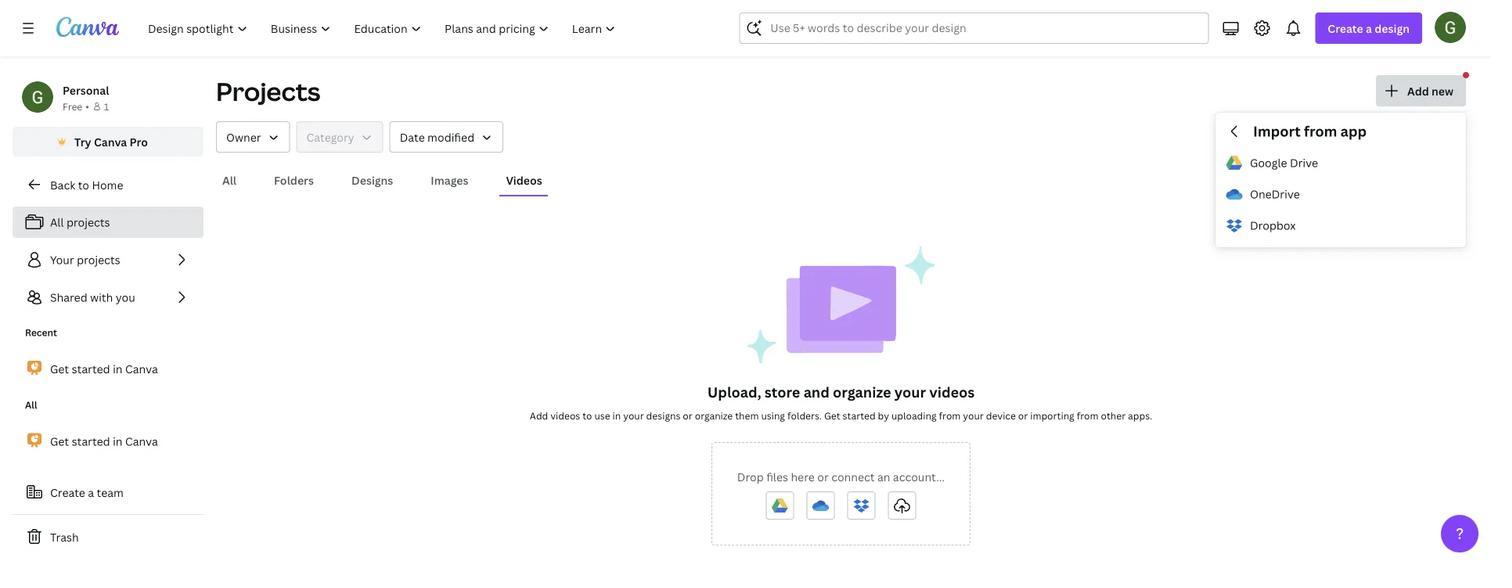 Task type: vqa. For each thing, say whether or not it's contained in the screenshot.
Upload, Store And Organize Your Videos Add Videos To Use In Your Designs Or Organize Them Using Folders. Get Started By Uploading From Your Device Or Importing From Other Apps.
yes



Task type: locate. For each thing, give the bounding box(es) containing it.
create a design
[[1328, 21, 1410, 36]]

try canva pro
[[74, 134, 148, 149]]

add inside upload, store and organize your videos add videos to use in your designs or organize them using folders. get started by uploading from your device or importing from other apps.
[[530, 409, 548, 422]]

to right the back
[[78, 177, 89, 192]]

videos
[[506, 173, 542, 188]]

1 horizontal spatial to
[[583, 409, 592, 422]]

you
[[116, 290, 135, 305]]

1 vertical spatial canva
[[125, 362, 158, 376]]

1 horizontal spatial all
[[50, 215, 64, 230]]

from right uploading
[[939, 409, 961, 422]]

0 horizontal spatial all
[[25, 399, 37, 412]]

2 vertical spatial get
[[50, 434, 69, 449]]

0 vertical spatial in
[[113, 362, 123, 376]]

0 vertical spatial get
[[50, 362, 69, 376]]

uploading
[[892, 409, 937, 422]]

and
[[804, 383, 830, 402]]

get right folders. on the bottom right
[[825, 409, 841, 422]]

a
[[1367, 21, 1373, 36], [88, 485, 94, 500]]

2 vertical spatial started
[[72, 434, 110, 449]]

create a team button
[[13, 477, 204, 508]]

0 horizontal spatial videos
[[551, 409, 581, 422]]

0 vertical spatial videos
[[930, 383, 975, 402]]

organize down upload,
[[695, 409, 733, 422]]

1 vertical spatial all
[[50, 215, 64, 230]]

1 horizontal spatial add
[[1408, 83, 1430, 98]]

store
[[765, 383, 801, 402]]

free
[[63, 100, 82, 113]]

get started in canva link up create a team button
[[13, 425, 204, 458]]

or right designs
[[683, 409, 693, 422]]

1 vertical spatial organize
[[695, 409, 733, 422]]

apps.
[[1128, 409, 1153, 422]]

all down recent
[[25, 399, 37, 412]]

create inside dropdown button
[[1328, 21, 1364, 36]]

or right here
[[818, 469, 829, 484]]

0 vertical spatial create
[[1328, 21, 1364, 36]]

videos left use
[[551, 409, 581, 422]]

started
[[72, 362, 110, 376], [843, 409, 876, 422], [72, 434, 110, 449]]

get down recent
[[50, 362, 69, 376]]

team
[[97, 485, 124, 500]]

1 horizontal spatial your
[[895, 383, 926, 402]]

get started in canva up create a team button
[[50, 434, 158, 449]]

1 vertical spatial get started in canva link
[[13, 425, 204, 458]]

1 vertical spatial in
[[613, 409, 621, 422]]

get started in canva link
[[13, 352, 204, 386], [13, 425, 204, 458]]

0 vertical spatial all
[[222, 173, 237, 188]]

from
[[1305, 122, 1338, 141], [939, 409, 961, 422], [1077, 409, 1099, 422]]

0 vertical spatial started
[[72, 362, 110, 376]]

all inside list
[[50, 215, 64, 230]]

Date modified button
[[390, 121, 504, 153]]

all up the your
[[50, 215, 64, 230]]

back to home link
[[13, 169, 204, 200]]

dropbox button
[[1216, 210, 1467, 241]]

shared
[[50, 290, 87, 305]]

all projects
[[50, 215, 110, 230]]

0 horizontal spatial create
[[50, 485, 85, 500]]

all projects link
[[13, 207, 204, 238]]

add left new
[[1408, 83, 1430, 98]]

0 vertical spatial add
[[1408, 83, 1430, 98]]

google drive
[[1251, 155, 1319, 170]]

back
[[50, 177, 75, 192]]

designs
[[647, 409, 681, 422]]

1 horizontal spatial create
[[1328, 21, 1364, 36]]

in right use
[[613, 409, 621, 422]]

other
[[1101, 409, 1126, 422]]

get inside upload, store and organize your videos add videos to use in your designs or organize them using folders. get started by uploading from your device or importing from other apps.
[[825, 409, 841, 422]]

your up uploading
[[895, 383, 926, 402]]

organize up the by
[[833, 383, 892, 402]]

started left the by
[[843, 409, 876, 422]]

create inside button
[[50, 485, 85, 500]]

onedrive button
[[1216, 179, 1467, 210]]

canva down 'you'
[[125, 362, 158, 376]]

projects for your projects
[[77, 253, 120, 267]]

canva right try
[[94, 134, 127, 149]]

canva inside 'button'
[[94, 134, 127, 149]]

0 horizontal spatial add
[[530, 409, 548, 422]]

designs button
[[345, 165, 400, 195]]

1 vertical spatial create
[[50, 485, 85, 500]]

files
[[767, 469, 789, 484]]

videos
[[930, 383, 975, 402], [551, 409, 581, 422]]

all for all projects
[[50, 215, 64, 230]]

create left team
[[50, 485, 85, 500]]

shared with you
[[50, 290, 135, 305]]

get started in canva
[[50, 362, 158, 376], [50, 434, 158, 449]]

projects
[[216, 74, 321, 108]]

organize
[[833, 383, 892, 402], [695, 409, 733, 422]]

projects down back to home
[[67, 215, 110, 230]]

1 horizontal spatial from
[[1077, 409, 1099, 422]]

a inside dropdown button
[[1367, 21, 1373, 36]]

1 vertical spatial get
[[825, 409, 841, 422]]

all
[[222, 173, 237, 188], [50, 215, 64, 230], [25, 399, 37, 412]]

1 vertical spatial get started in canva
[[50, 434, 158, 449]]

projects
[[67, 215, 110, 230], [77, 253, 120, 267]]

folders button
[[268, 165, 320, 195]]

canva up create a team button
[[125, 434, 158, 449]]

drive
[[1290, 155, 1319, 170]]

get started in canva down the "with"
[[50, 362, 158, 376]]

create left design
[[1328, 21, 1364, 36]]

1 horizontal spatial a
[[1367, 21, 1373, 36]]

here
[[791, 469, 815, 484]]

all inside button
[[222, 173, 237, 188]]

device
[[986, 409, 1016, 422]]

0 vertical spatial to
[[78, 177, 89, 192]]

shared with you link
[[13, 282, 204, 313]]

2 vertical spatial in
[[113, 434, 123, 449]]

upload,
[[708, 383, 762, 402]]

add inside dropdown button
[[1408, 83, 1430, 98]]

projects right the your
[[77, 253, 120, 267]]

using
[[761, 409, 785, 422]]

home
[[92, 177, 123, 192]]

date modified
[[400, 130, 475, 144]]

started up create a team
[[72, 434, 110, 449]]

all down owner
[[222, 173, 237, 188]]

list
[[13, 207, 204, 313]]

1 horizontal spatial or
[[818, 469, 829, 484]]

0 vertical spatial a
[[1367, 21, 1373, 36]]

create
[[1328, 21, 1364, 36], [50, 485, 85, 500]]

0 vertical spatial organize
[[833, 383, 892, 402]]

0 vertical spatial canva
[[94, 134, 127, 149]]

2 horizontal spatial all
[[222, 173, 237, 188]]

1 vertical spatial started
[[843, 409, 876, 422]]

gary orlando image
[[1435, 12, 1467, 43]]

add left use
[[530, 409, 548, 422]]

import from app
[[1254, 122, 1367, 141]]

to left use
[[583, 409, 592, 422]]

a inside button
[[88, 485, 94, 500]]

add
[[1408, 83, 1430, 98], [530, 409, 548, 422]]

1 vertical spatial a
[[88, 485, 94, 500]]

1 get started in canva link from the top
[[13, 352, 204, 386]]

videos up uploading
[[930, 383, 975, 402]]

1 vertical spatial to
[[583, 409, 592, 422]]

your
[[895, 383, 926, 402], [623, 409, 644, 422], [963, 409, 984, 422]]

1 vertical spatial projects
[[77, 253, 120, 267]]

to
[[78, 177, 89, 192], [583, 409, 592, 422]]

1 get started in canva from the top
[[50, 362, 158, 376]]

your projects link
[[13, 244, 204, 276]]

projects for all projects
[[67, 215, 110, 230]]

upload, store and organize your videos add videos to use in your designs or organize them using folders. get started by uploading from your device or importing from other apps.
[[530, 383, 1153, 422]]

drop files here or connect an account...
[[738, 469, 945, 484]]

folders
[[274, 173, 314, 188]]

pro
[[130, 134, 148, 149]]

0 vertical spatial get started in canva link
[[13, 352, 204, 386]]

import
[[1254, 122, 1301, 141]]

in up team
[[113, 434, 123, 449]]

list containing all projects
[[13, 207, 204, 313]]

started down shared with you
[[72, 362, 110, 376]]

by
[[878, 409, 890, 422]]

in down 'you'
[[113, 362, 123, 376]]

1
[[104, 100, 109, 113]]

0 vertical spatial get started in canva
[[50, 362, 158, 376]]

a left team
[[88, 485, 94, 500]]

a left design
[[1367, 21, 1373, 36]]

trash link
[[13, 522, 204, 553]]

0 vertical spatial projects
[[67, 215, 110, 230]]

images
[[431, 173, 469, 188]]

your left device
[[963, 409, 984, 422]]

None search field
[[740, 13, 1209, 44]]

from left other
[[1077, 409, 1099, 422]]

get up create a team
[[50, 434, 69, 449]]

get started in canva for 2nd get started in canva link from the bottom
[[50, 362, 158, 376]]

in
[[113, 362, 123, 376], [613, 409, 621, 422], [113, 434, 123, 449]]

canva
[[94, 134, 127, 149], [125, 362, 158, 376], [125, 434, 158, 449]]

get
[[50, 362, 69, 376], [825, 409, 841, 422], [50, 434, 69, 449]]

2 horizontal spatial or
[[1019, 409, 1028, 422]]

1 vertical spatial add
[[530, 409, 548, 422]]

use
[[595, 409, 611, 422]]

2 get started in canva from the top
[[50, 434, 158, 449]]

2 horizontal spatial your
[[963, 409, 984, 422]]

or
[[683, 409, 693, 422], [1019, 409, 1028, 422], [818, 469, 829, 484]]

them
[[735, 409, 759, 422]]

from left app on the top right
[[1305, 122, 1338, 141]]

0 horizontal spatial a
[[88, 485, 94, 500]]

your left designs
[[623, 409, 644, 422]]

account...
[[893, 469, 945, 484]]

trash
[[50, 530, 79, 545]]

or right device
[[1019, 409, 1028, 422]]

all for all button
[[222, 173, 237, 188]]

get started in canva link down shared with you link
[[13, 352, 204, 386]]



Task type: describe. For each thing, give the bounding box(es) containing it.
free •
[[63, 100, 89, 113]]

drop
[[738, 469, 764, 484]]

0 horizontal spatial organize
[[695, 409, 733, 422]]

started for 2nd get started in canva link from the bottom
[[72, 362, 110, 376]]

a for design
[[1367, 21, 1373, 36]]

design
[[1375, 21, 1410, 36]]

an
[[878, 469, 891, 484]]

1 horizontal spatial videos
[[930, 383, 975, 402]]

recent
[[25, 326, 57, 339]]

folders.
[[788, 409, 822, 422]]

google drive button
[[1216, 147, 1467, 179]]

0 horizontal spatial your
[[623, 409, 644, 422]]

category
[[307, 130, 354, 144]]

get for 2nd get started in canva link
[[50, 434, 69, 449]]

Category button
[[296, 121, 383, 153]]

•
[[86, 100, 89, 113]]

2 get started in canva link from the top
[[13, 425, 204, 458]]

started for 2nd get started in canva link
[[72, 434, 110, 449]]

create a team
[[50, 485, 124, 500]]

a for team
[[88, 485, 94, 500]]

back to home
[[50, 177, 123, 192]]

0 horizontal spatial or
[[683, 409, 693, 422]]

google
[[1251, 155, 1288, 170]]

modified
[[428, 130, 475, 144]]

0 horizontal spatial from
[[939, 409, 961, 422]]

get for 2nd get started in canva link from the bottom
[[50, 362, 69, 376]]

date
[[400, 130, 425, 144]]

videos button
[[500, 165, 549, 195]]

importing
[[1031, 409, 1075, 422]]

add new
[[1408, 83, 1454, 98]]

2 vertical spatial all
[[25, 399, 37, 412]]

to inside upload, store and organize your videos add videos to use in your designs or organize them using folders. get started by uploading from your device or importing from other apps.
[[583, 409, 592, 422]]

your
[[50, 253, 74, 267]]

started inside upload, store and organize your videos add videos to use in your designs or organize them using folders. get started by uploading from your device or importing from other apps.
[[843, 409, 876, 422]]

Search search field
[[771, 13, 1178, 43]]

in inside upload, store and organize your videos add videos to use in your designs or organize them using folders. get started by uploading from your device or importing from other apps.
[[613, 409, 621, 422]]

try
[[74, 134, 91, 149]]

0 horizontal spatial to
[[78, 177, 89, 192]]

create a design button
[[1316, 13, 1423, 44]]

1 vertical spatial videos
[[551, 409, 581, 422]]

Owner button
[[216, 121, 290, 153]]

designs
[[352, 173, 393, 188]]

onedrive
[[1251, 187, 1301, 201]]

create for create a team
[[50, 485, 85, 500]]

app
[[1341, 122, 1367, 141]]

new
[[1432, 83, 1454, 98]]

all button
[[216, 165, 243, 195]]

your projects
[[50, 253, 120, 267]]

images button
[[425, 165, 475, 195]]

in for 2nd get started in canva link from the bottom
[[113, 362, 123, 376]]

top level navigation element
[[138, 13, 629, 44]]

1 horizontal spatial organize
[[833, 383, 892, 402]]

owner
[[226, 130, 261, 144]]

2 horizontal spatial from
[[1305, 122, 1338, 141]]

create for create a design
[[1328, 21, 1364, 36]]

dropbox
[[1251, 218, 1296, 233]]

in for 2nd get started in canva link
[[113, 434, 123, 449]]

personal
[[63, 83, 109, 97]]

with
[[90, 290, 113, 305]]

connect
[[832, 469, 875, 484]]

add new button
[[1377, 75, 1467, 106]]

get started in canva for 2nd get started in canva link
[[50, 434, 158, 449]]

try canva pro button
[[13, 127, 204, 157]]

2 vertical spatial canva
[[125, 434, 158, 449]]



